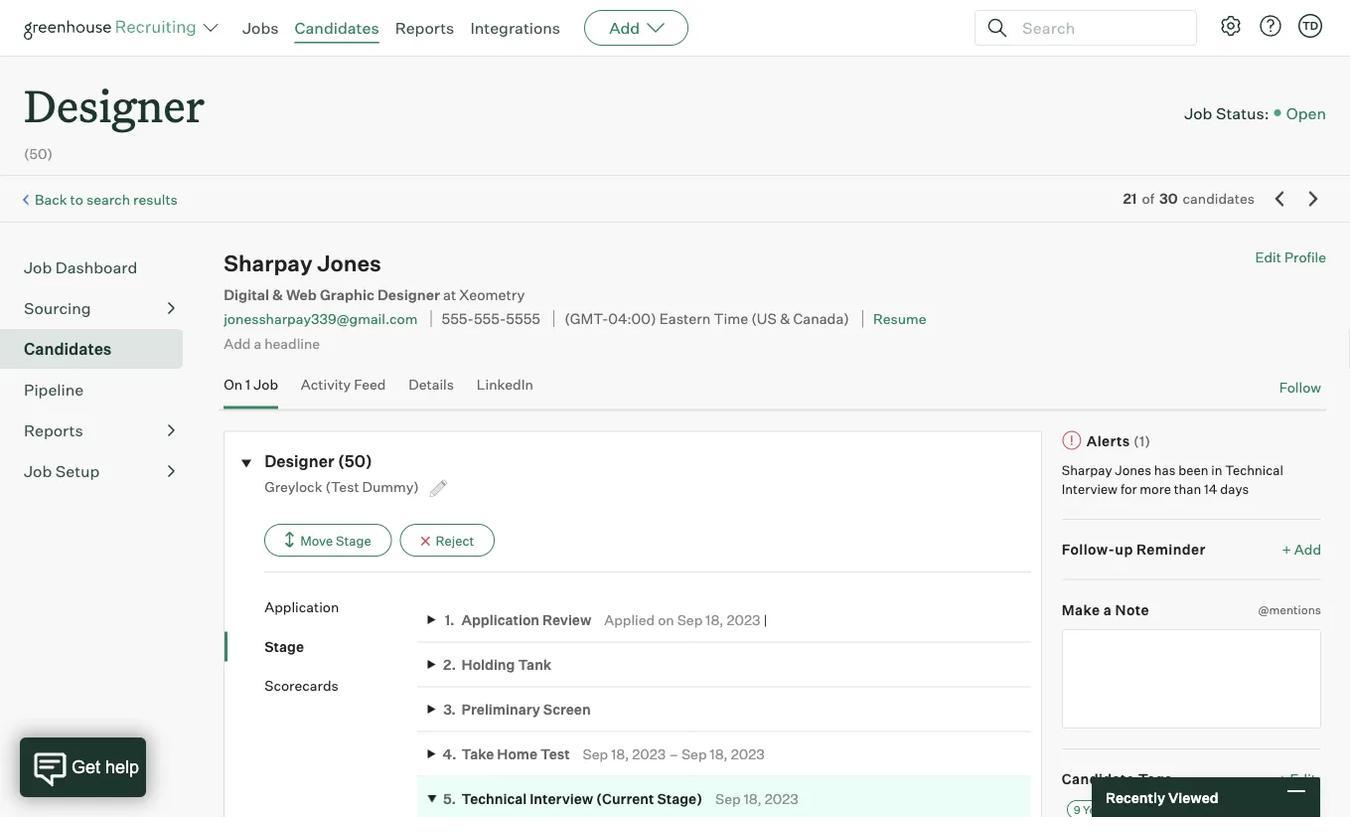 Task type: vqa. For each thing, say whether or not it's contained in the screenshot.
following to the bottom
no



Task type: locate. For each thing, give the bounding box(es) containing it.
add button
[[585, 10, 689, 46]]

activity feed
[[301, 376, 386, 393]]

1 vertical spatial technical
[[462, 790, 527, 808]]

1 vertical spatial reports link
[[24, 419, 175, 443]]

1 vertical spatial candidates
[[24, 339, 112, 359]]

+ for + add
[[1283, 541, 1292, 558]]

0 vertical spatial reports link
[[395, 18, 455, 38]]

interview
[[1062, 481, 1118, 497], [530, 790, 594, 808]]

& left web
[[272, 285, 283, 303]]

edit profile link
[[1256, 249, 1327, 266]]

integrations link
[[471, 18, 561, 38]]

sharpay
[[224, 250, 313, 277], [1062, 462, 1113, 478]]

application up stage link
[[265, 599, 339, 616]]

0 horizontal spatial jones
[[317, 250, 382, 277]]

has
[[1155, 462, 1176, 478]]

2.
[[443, 656, 456, 673]]

sep right stage)
[[716, 790, 741, 808]]

reports left integrations "link" at the top of the page
[[395, 18, 455, 38]]

open
[[1287, 103, 1327, 123]]

application link
[[265, 598, 418, 617]]

1 vertical spatial a
[[1104, 601, 1113, 618]]

reports link left integrations "link" at the top of the page
[[395, 18, 455, 38]]

1 vertical spatial interview
[[530, 790, 594, 808]]

0 vertical spatial jones
[[317, 250, 382, 277]]

1 horizontal spatial a
[[1104, 601, 1113, 618]]

1 vertical spatial jones
[[1116, 462, 1152, 478]]

0 horizontal spatial add
[[224, 334, 251, 352]]

edit
[[1256, 249, 1282, 266], [1291, 771, 1317, 788]]

graphic
[[320, 285, 375, 303]]

3.
[[443, 701, 456, 718]]

(current
[[597, 790, 655, 808]]

candidates down sourcing
[[24, 339, 112, 359]]

1 vertical spatial reports
[[24, 421, 83, 441]]

preliminary
[[462, 701, 541, 718]]

1 horizontal spatial interview
[[1062, 481, 1118, 497]]

sharpay jones digital & web graphic designer at xeometry
[[224, 250, 525, 303]]

at
[[443, 285, 456, 303]]

555- down at
[[442, 310, 474, 328]]

(50) up greylock (test dummy)
[[338, 451, 372, 471]]

candidates link right jobs link
[[295, 18, 379, 38]]

1 horizontal spatial application
[[462, 611, 540, 628]]

a left headline
[[254, 334, 262, 352]]

designer left at
[[378, 285, 440, 303]]

1 horizontal spatial &
[[780, 310, 791, 328]]

1 horizontal spatial add
[[609, 18, 640, 38]]

1 horizontal spatial stage
[[336, 532, 371, 548]]

details link
[[409, 376, 454, 405]]

+ inside + add link
[[1283, 541, 1292, 558]]

1 vertical spatial +
[[1279, 771, 1288, 788]]

1 vertical spatial stage
[[265, 638, 304, 655]]

designer up greylock
[[265, 451, 335, 471]]

jobs
[[243, 18, 279, 38]]

1 horizontal spatial reports link
[[395, 18, 455, 38]]

job left status:
[[1185, 103, 1213, 123]]

sharpay inside sharpay jones digital & web graphic designer at xeometry
[[224, 250, 313, 277]]

& right (us
[[780, 310, 791, 328]]

greenhouse recruiting image
[[24, 16, 203, 40]]

0 vertical spatial candidates link
[[295, 18, 379, 38]]

designer down greenhouse recruiting image
[[24, 76, 205, 134]]

1 vertical spatial sharpay
[[1062, 462, 1113, 478]]

technical up days
[[1226, 462, 1284, 478]]

sharpay up digital
[[224, 250, 313, 277]]

& inside sharpay jones digital & web graphic designer at xeometry
[[272, 285, 283, 303]]

application up 2. holding tank
[[462, 611, 540, 628]]

1 vertical spatial candidates link
[[24, 337, 175, 361]]

status:
[[1217, 103, 1270, 123]]

jones up the for
[[1116, 462, 1152, 478]]

results
[[133, 191, 178, 208]]

interview down test
[[530, 790, 594, 808]]

jones inside sharpay jones digital & web graphic designer at xeometry
[[317, 250, 382, 277]]

technical right 5.
[[462, 790, 527, 808]]

0 vertical spatial candidates
[[295, 18, 379, 38]]

0 vertical spatial stage
[[336, 532, 371, 548]]

1.
[[445, 611, 455, 628]]

|
[[764, 611, 768, 628]]

job up sourcing
[[24, 258, 52, 278]]

note
[[1116, 601, 1150, 618]]

2 vertical spatial designer
[[265, 451, 335, 471]]

sharpay jones has been in technical interview for more than 14 days
[[1062, 462, 1284, 497]]

0 horizontal spatial reports link
[[24, 419, 175, 443]]

a left note
[[1104, 601, 1113, 618]]

1 vertical spatial designer
[[378, 285, 440, 303]]

2 vertical spatial add
[[1295, 541, 1322, 558]]

job setup
[[24, 461, 100, 481]]

+ add
[[1283, 541, 1322, 558]]

2 horizontal spatial designer
[[378, 285, 440, 303]]

sourcing
[[24, 298, 91, 318]]

stage up scorecards
[[265, 638, 304, 655]]

jones up graphic
[[317, 250, 382, 277]]

0 horizontal spatial designer
[[24, 76, 205, 134]]

0 vertical spatial reports
[[395, 18, 455, 38]]

0 vertical spatial sharpay
[[224, 250, 313, 277]]

job right 1
[[254, 376, 278, 393]]

reports link down pipeline link
[[24, 419, 175, 443]]

reject
[[436, 532, 474, 548]]

been
[[1179, 462, 1209, 478]]

interview inside the sharpay jones has been in technical interview for more than 14 days
[[1062, 481, 1118, 497]]

0 vertical spatial add
[[609, 18, 640, 38]]

follow-up reminder
[[1062, 541, 1207, 558]]

18, right on
[[706, 611, 724, 628]]

0 horizontal spatial candidates
[[24, 339, 112, 359]]

+
[[1283, 541, 1292, 558], [1279, 771, 1288, 788]]

0 vertical spatial edit
[[1256, 249, 1282, 266]]

2 horizontal spatial add
[[1295, 541, 1322, 558]]

0 vertical spatial +
[[1283, 541, 1292, 558]]

search
[[86, 191, 130, 208]]

digital
[[224, 285, 269, 303]]

interview left the for
[[1062, 481, 1118, 497]]

jonessharpay339@gmail.com
[[224, 310, 418, 328]]

14
[[1205, 481, 1218, 497]]

holding
[[462, 656, 515, 673]]

linkedin link
[[477, 376, 534, 405]]

up
[[1116, 541, 1134, 558]]

1 vertical spatial edit
[[1291, 771, 1317, 788]]

0 horizontal spatial (50)
[[24, 145, 53, 163]]

candidates link up pipeline link
[[24, 337, 175, 361]]

designer
[[24, 76, 205, 134], [378, 285, 440, 303], [265, 451, 335, 471]]

1 horizontal spatial edit
[[1291, 771, 1317, 788]]

scorecards
[[265, 677, 339, 694]]

0 vertical spatial a
[[254, 334, 262, 352]]

0 vertical spatial &
[[272, 285, 283, 303]]

1 horizontal spatial designer
[[265, 451, 335, 471]]

designer for designer (50)
[[265, 451, 335, 471]]

xeometry
[[460, 285, 525, 303]]

job left setup
[[24, 461, 52, 481]]

profile
[[1285, 249, 1327, 266]]

1 horizontal spatial sharpay
[[1062, 462, 1113, 478]]

0 vertical spatial technical
[[1226, 462, 1284, 478]]

job dashboard
[[24, 258, 137, 278]]

0 horizontal spatial a
[[254, 334, 262, 352]]

on
[[658, 611, 675, 628]]

designer inside sharpay jones digital & web graphic designer at xeometry
[[378, 285, 440, 303]]

555-555-5555
[[442, 310, 541, 328]]

td
[[1303, 19, 1319, 32]]

+ inside "+ edit" link
[[1279, 771, 1288, 788]]

td button
[[1299, 14, 1323, 38]]

sep
[[678, 611, 703, 628], [583, 745, 609, 763], [682, 745, 707, 763], [716, 790, 741, 808]]

reports
[[395, 18, 455, 38], [24, 421, 83, 441]]

0 horizontal spatial reports
[[24, 421, 83, 441]]

sharpay for sharpay jones digital & web graphic designer at xeometry
[[224, 250, 313, 277]]

stage right move
[[336, 532, 371, 548]]

jones
[[317, 250, 382, 277], [1116, 462, 1152, 478]]

1 horizontal spatial jones
[[1116, 462, 1152, 478]]

0 horizontal spatial sharpay
[[224, 250, 313, 277]]

reports link
[[395, 18, 455, 38], [24, 419, 175, 443]]

sharpay down alerts
[[1062, 462, 1113, 478]]

reports down pipeline
[[24, 421, 83, 441]]

(us
[[752, 310, 777, 328]]

1 horizontal spatial candidates
[[295, 18, 379, 38]]

1 horizontal spatial (50)
[[338, 451, 372, 471]]

designer for designer
[[24, 76, 205, 134]]

1 vertical spatial (50)
[[338, 451, 372, 471]]

jones for sharpay jones has been in technical interview for more than 14 days
[[1116, 462, 1152, 478]]

(50) up back
[[24, 145, 53, 163]]

stage inside button
[[336, 532, 371, 548]]

jones for sharpay jones digital & web graphic designer at xeometry
[[317, 250, 382, 277]]

&
[[272, 285, 283, 303], [780, 310, 791, 328]]

jones inside the sharpay jones has been in technical interview for more than 14 days
[[1116, 462, 1152, 478]]

555- down xeometry
[[474, 310, 506, 328]]

resume
[[874, 310, 927, 328]]

candidates right jobs link
[[295, 18, 379, 38]]

add inside popup button
[[609, 18, 640, 38]]

+ for + edit
[[1279, 771, 1288, 788]]

details
[[409, 376, 454, 393]]

0 vertical spatial interview
[[1062, 481, 1118, 497]]

pipeline link
[[24, 378, 175, 402]]

follow
[[1280, 379, 1322, 396]]

follow link
[[1280, 378, 1322, 397]]

04:00)
[[609, 310, 657, 328]]

1 horizontal spatial candidates link
[[295, 18, 379, 38]]

0 horizontal spatial interview
[[530, 790, 594, 808]]

5.
[[443, 790, 456, 808]]

feed
[[354, 376, 386, 393]]

move stage
[[300, 532, 371, 548]]

sharpay inside the sharpay jones has been in technical interview for more than 14 days
[[1062, 462, 1113, 478]]

job for job dashboard
[[24, 258, 52, 278]]

integrations
[[471, 18, 561, 38]]

home
[[497, 745, 538, 763]]

of
[[1143, 190, 1155, 207]]

technical
[[1226, 462, 1284, 478], [462, 790, 527, 808]]

0 horizontal spatial edit
[[1256, 249, 1282, 266]]

0 vertical spatial designer
[[24, 76, 205, 134]]

1 horizontal spatial technical
[[1226, 462, 1284, 478]]

1 vertical spatial add
[[224, 334, 251, 352]]

(gmt-04:00) eastern time (us & canada)
[[565, 310, 850, 328]]

None text field
[[1062, 629, 1322, 729]]

3. preliminary screen
[[443, 701, 591, 718]]

+ edit
[[1279, 771, 1317, 788]]

0 horizontal spatial &
[[272, 285, 283, 303]]

sep 18, 2023
[[716, 790, 799, 808]]



Task type: describe. For each thing, give the bounding box(es) containing it.
pipeline
[[24, 380, 84, 400]]

a for make
[[1104, 601, 1113, 618]]

back to search results
[[35, 191, 178, 208]]

viewed
[[1169, 789, 1219, 806]]

5555
[[506, 310, 541, 328]]

years
[[1084, 803, 1112, 816]]

1. application review applied on  sep 18, 2023 |
[[445, 611, 768, 628]]

experience
[[1114, 803, 1172, 816]]

@mentions link
[[1259, 600, 1322, 619]]

more
[[1141, 481, 1172, 497]]

18, up (current
[[612, 745, 630, 763]]

scorecards link
[[265, 676, 418, 695]]

+ add link
[[1283, 540, 1322, 559]]

move
[[300, 532, 333, 548]]

candidates
[[1183, 190, 1255, 207]]

0 horizontal spatial stage
[[265, 638, 304, 655]]

dummy)
[[362, 478, 419, 495]]

designer (50)
[[265, 451, 372, 471]]

sep right on
[[678, 611, 703, 628]]

1 horizontal spatial reports
[[395, 18, 455, 38]]

tags
[[1139, 771, 1173, 788]]

technical inside the sharpay jones has been in technical interview for more than 14 days
[[1226, 462, 1284, 478]]

for
[[1121, 481, 1138, 497]]

18, right –
[[710, 745, 728, 763]]

candidate tags
[[1062, 771, 1173, 788]]

30
[[1160, 190, 1178, 207]]

reminder
[[1137, 541, 1207, 558]]

job setup link
[[24, 459, 175, 483]]

0 vertical spatial (50)
[[24, 145, 53, 163]]

9
[[1074, 803, 1081, 816]]

on
[[224, 376, 243, 393]]

headline
[[265, 334, 320, 352]]

+ edit link
[[1274, 766, 1322, 793]]

add a headline
[[224, 334, 320, 352]]

0 horizontal spatial technical
[[462, 790, 527, 808]]

@mentions
[[1259, 602, 1322, 617]]

sep right test
[[583, 745, 609, 763]]

sep right –
[[682, 745, 707, 763]]

on 1 job link
[[224, 376, 278, 405]]

tank
[[518, 656, 552, 673]]

reject button
[[400, 524, 495, 557]]

9 years experience link
[[1067, 800, 1179, 817]]

designer link
[[24, 56, 205, 138]]

eastern
[[660, 310, 711, 328]]

Search text field
[[1018, 13, 1179, 42]]

td button
[[1295, 10, 1327, 42]]

0 horizontal spatial candidates link
[[24, 337, 175, 361]]

canada)
[[794, 310, 850, 328]]

(gmt-
[[565, 310, 609, 328]]

(1)
[[1134, 432, 1152, 449]]

job for job setup
[[24, 461, 52, 481]]

than
[[1175, 481, 1202, 497]]

stage link
[[265, 637, 418, 656]]

greylock
[[265, 478, 323, 495]]

to
[[70, 191, 83, 208]]

a for add
[[254, 334, 262, 352]]

sourcing link
[[24, 296, 175, 320]]

2 555- from the left
[[474, 310, 506, 328]]

setup
[[55, 461, 100, 481]]

add for add a headline
[[224, 334, 251, 352]]

days
[[1221, 481, 1250, 497]]

resume link
[[874, 310, 927, 328]]

21
[[1124, 190, 1138, 207]]

1
[[246, 376, 251, 393]]

job for job status:
[[1185, 103, 1213, 123]]

18, right stage)
[[744, 790, 762, 808]]

edit profile
[[1256, 249, 1327, 266]]

5. technical interview (current stage)
[[443, 790, 703, 808]]

linkedin
[[477, 376, 534, 393]]

greylock (test dummy)
[[265, 478, 422, 495]]

add for add
[[609, 18, 640, 38]]

make a note
[[1062, 601, 1150, 618]]

test
[[541, 745, 570, 763]]

activity feed link
[[301, 376, 386, 405]]

configure image
[[1220, 14, 1244, 38]]

job status:
[[1185, 103, 1270, 123]]

4. take home test sep 18, 2023 – sep 18, 2023
[[443, 745, 765, 763]]

(test
[[326, 478, 359, 495]]

in
[[1212, 462, 1223, 478]]

review
[[543, 611, 592, 628]]

move stage button
[[265, 524, 392, 557]]

0 horizontal spatial application
[[265, 599, 339, 616]]

21 of 30 candidates
[[1124, 190, 1255, 207]]

follow-
[[1062, 541, 1116, 558]]

4.
[[443, 745, 457, 763]]

applied
[[605, 611, 655, 628]]

back
[[35, 191, 67, 208]]

1 vertical spatial &
[[780, 310, 791, 328]]

screen
[[544, 701, 591, 718]]

jonessharpay339@gmail.com link
[[224, 310, 418, 328]]

back to search results link
[[35, 191, 178, 208]]

make
[[1062, 601, 1101, 618]]

9 years experience
[[1074, 803, 1172, 816]]

jobs link
[[243, 18, 279, 38]]

alerts
[[1087, 432, 1131, 449]]

1 555- from the left
[[442, 310, 474, 328]]

sharpay for sharpay jones has been in technical interview for more than 14 days
[[1062, 462, 1113, 478]]



